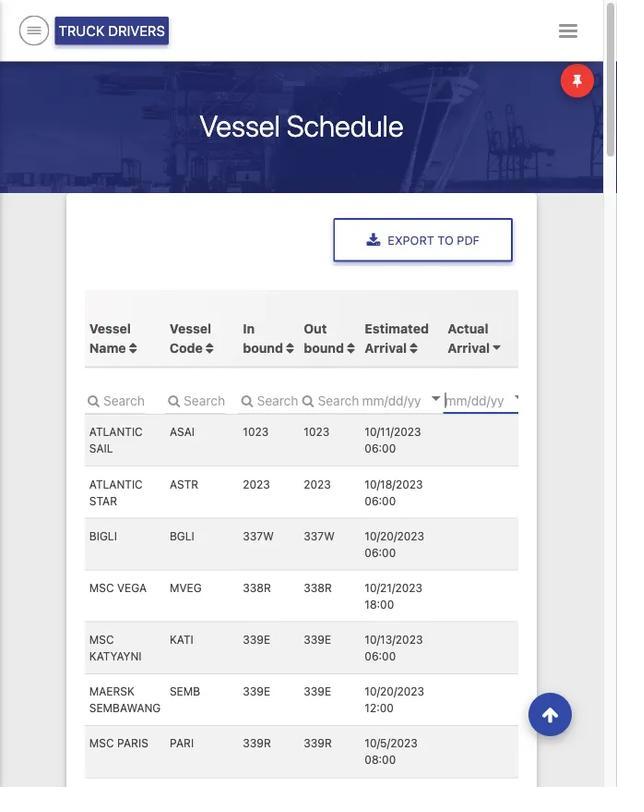 Task type: describe. For each thing, give the bounding box(es) containing it.
2 2023 from the left
[[304, 477, 332, 490]]

msc vega
[[89, 581, 147, 594]]

truck
[[59, 23, 105, 39]]

msc for msc vega
[[89, 581, 114, 594]]

pdf
[[458, 233, 480, 247]]

in
[[243, 320, 255, 335]]

msc katyayni
[[89, 633, 142, 662]]

10/5/2023
[[365, 736, 418, 749]]

atlantic sail
[[89, 425, 143, 455]]

code
[[170, 339, 203, 355]]

06:00 for 10/20/2023 06:00
[[365, 545, 396, 558]]

vega
[[117, 581, 147, 594]]

atlantic star
[[89, 477, 143, 506]]

truck drivers
[[59, 23, 165, 39]]

vessel code
[[170, 320, 212, 355]]

sail
[[89, 442, 113, 455]]

339e right kati
[[243, 633, 271, 646]]

sembawang
[[89, 701, 161, 714]]

paris
[[117, 736, 149, 749]]

out bound
[[304, 320, 348, 355]]

10/21/2023 18:00
[[365, 581, 423, 610]]

asai
[[170, 425, 195, 438]]

arrival for actual arrival
[[448, 339, 491, 355]]

drivers
[[108, 23, 165, 39]]

name
[[89, 339, 126, 355]]

2 1023 from the left
[[304, 425, 330, 438]]

06:00 for 10/11/2023 06:00
[[365, 442, 396, 455]]

maersk sembawang semb
[[89, 684, 201, 714]]

339e right 'semb'
[[243, 684, 271, 697]]

2 338r from the left
[[304, 581, 332, 594]]

export to pdf link
[[334, 218, 514, 262]]

schedule
[[287, 108, 404, 143]]

1 2023 from the left
[[243, 477, 271, 490]]

10/13/2023 06:00
[[365, 633, 423, 662]]

1 mm/dd/yy field from the left
[[361, 386, 472, 413]]

msc for msc paris
[[89, 736, 114, 749]]

truck drivers link
[[55, 17, 169, 45]]

download image
[[367, 233, 381, 248]]

mveg
[[170, 581, 202, 594]]

atlantic for sail
[[89, 425, 143, 438]]

1 1023 from the left
[[243, 425, 269, 438]]

estimated arrival
[[365, 320, 429, 355]]



Task type: locate. For each thing, give the bounding box(es) containing it.
1 arrival from the left
[[365, 339, 407, 355]]

06:00 inside 10/13/2023 06:00
[[365, 649, 396, 662]]

actual arrival
[[448, 320, 491, 355]]

10/20/2023
[[365, 529, 425, 542], [365, 684, 425, 697]]

star
[[89, 494, 117, 506]]

1 msc from the top
[[89, 581, 114, 594]]

1 horizontal spatial bound
[[304, 339, 345, 355]]

06:00 down the 10/11/2023
[[365, 442, 396, 455]]

2 bound from the left
[[304, 339, 345, 355]]

None field
[[85, 386, 146, 413], [165, 386, 226, 413], [239, 386, 300, 413], [300, 386, 361, 413], [85, 386, 146, 413], [165, 386, 226, 413], [239, 386, 300, 413], [300, 386, 361, 413]]

estimated
[[365, 320, 429, 335]]

open calendar image for 1st mm/dd/yy field from the right
[[515, 395, 524, 399]]

1023
[[243, 425, 269, 438], [304, 425, 330, 438]]

bound for in
[[243, 339, 284, 355]]

vessel name
[[89, 320, 131, 355]]

bound
[[243, 339, 284, 355], [304, 339, 345, 355]]

maersk
[[89, 684, 135, 697]]

06:00 for 10/18/2023 06:00
[[365, 494, 396, 506]]

msc for msc katyayni
[[89, 633, 114, 646]]

3 msc from the top
[[89, 736, 114, 749]]

msc
[[89, 581, 114, 594], [89, 633, 114, 646], [89, 736, 114, 749]]

in bound
[[243, 320, 287, 355]]

arrival down actual
[[448, 339, 491, 355]]

2023
[[243, 477, 271, 490], [304, 477, 332, 490]]

msc up "katyayni"
[[89, 633, 114, 646]]

2 mm/dd/yy field from the left
[[444, 386, 555, 413]]

1023 left the 10/11/2023
[[304, 425, 330, 438]]

msc paris
[[89, 736, 149, 749]]

1 vertical spatial 10/20/2023
[[365, 684, 425, 697]]

10/5/2023 08:00
[[365, 736, 418, 766]]

export
[[388, 233, 435, 247]]

mm/dd/yy field
[[361, 386, 472, 413], [444, 386, 555, 413]]

kati
[[170, 633, 194, 646]]

18:00
[[365, 597, 395, 610]]

bound inside the out bound
[[304, 339, 345, 355]]

arrival down estimated
[[365, 339, 407, 355]]

1 vertical spatial atlantic
[[89, 477, 143, 490]]

338r left 10/21/2023
[[304, 581, 332, 594]]

06:00 down 10/13/2023
[[365, 649, 396, 662]]

vessel schedule
[[200, 108, 404, 143]]

atlantic
[[89, 425, 143, 438], [89, 477, 143, 490]]

export to pdf
[[388, 233, 480, 247]]

12:00
[[365, 701, 394, 714]]

339e left 10/20/2023 12:00
[[304, 684, 332, 697]]

338r
[[243, 581, 271, 594], [304, 581, 332, 594]]

2 msc from the top
[[89, 633, 114, 646]]

msc left paris
[[89, 736, 114, 749]]

10/21/2023
[[365, 581, 423, 594]]

actual
[[448, 320, 489, 335]]

10/20/2023 up 12:00 at the right of the page
[[365, 684, 425, 697]]

10/11/2023
[[365, 425, 422, 438]]

338r right mveg
[[243, 581, 271, 594]]

astr
[[170, 477, 199, 490]]

2 339r from the left
[[304, 736, 332, 749]]

1 10/20/2023 from the top
[[365, 529, 425, 542]]

0 horizontal spatial open calendar image
[[432, 396, 441, 400]]

10/20/2023 for 12:00
[[365, 684, 425, 697]]

mm/dd/yy field down 'actual arrival'
[[444, 386, 555, 413]]

06:00 inside 10/18/2023 06:00
[[365, 494, 396, 506]]

2 arrival from the left
[[448, 339, 491, 355]]

bound inside in bound
[[243, 339, 284, 355]]

1 horizontal spatial 1023
[[304, 425, 330, 438]]

atlantic up sail
[[89, 425, 143, 438]]

semb
[[170, 684, 201, 697]]

bigli
[[89, 529, 117, 542]]

vessel for vessel schedule
[[200, 108, 281, 143]]

2 atlantic from the top
[[89, 477, 143, 490]]

10/18/2023
[[365, 477, 424, 490]]

vessel for vessel code
[[170, 320, 212, 335]]

10/20/2023 for 06:00
[[365, 529, 425, 542]]

0 horizontal spatial 338r
[[243, 581, 271, 594]]

arrival for estimated arrival
[[365, 339, 407, 355]]

katyayni
[[89, 649, 142, 662]]

10/13/2023
[[365, 633, 423, 646]]

337w
[[243, 529, 274, 542], [304, 529, 335, 542]]

1 horizontal spatial arrival
[[448, 339, 491, 355]]

0 horizontal spatial 339r
[[243, 736, 271, 749]]

06:00 down 10/18/2023
[[365, 494, 396, 506]]

10/20/2023 12:00
[[365, 684, 425, 714]]

bound down in
[[243, 339, 284, 355]]

0 horizontal spatial 337w
[[243, 529, 274, 542]]

2 06:00 from the top
[[365, 494, 396, 506]]

mm/dd/yy field up the 10/11/2023
[[361, 386, 472, 413]]

1 horizontal spatial open calendar image
[[515, 395, 524, 399]]

2 vertical spatial msc
[[89, 736, 114, 749]]

2023 left 10/18/2023
[[304, 477, 332, 490]]

1023 right asai
[[243, 425, 269, 438]]

06:00 for 10/13/2023 06:00
[[365, 649, 396, 662]]

1 vertical spatial msc
[[89, 633, 114, 646]]

10/11/2023 06:00
[[365, 425, 422, 455]]

atlantic for star
[[89, 477, 143, 490]]

08:00
[[365, 753, 396, 766]]

0 vertical spatial atlantic
[[89, 425, 143, 438]]

06:00 inside 10/20/2023 06:00
[[365, 545, 396, 558]]

vessel
[[200, 108, 281, 143], [89, 320, 131, 335], [170, 320, 212, 335]]

339r
[[243, 736, 271, 749], [304, 736, 332, 749]]

3 06:00 from the top
[[365, 545, 396, 558]]

to
[[438, 233, 454, 247]]

bound down out
[[304, 339, 345, 355]]

339r left 10/5/2023
[[304, 736, 332, 749]]

arrival inside estimated arrival
[[365, 339, 407, 355]]

1 06:00 from the top
[[365, 442, 396, 455]]

06:00 up 10/21/2023
[[365, 545, 396, 558]]

0 horizontal spatial 1023
[[243, 425, 269, 438]]

10/18/2023 06:00
[[365, 477, 424, 506]]

2 10/20/2023 from the top
[[365, 684, 425, 697]]

0 vertical spatial msc
[[89, 581, 114, 594]]

open calendar image for 2nd mm/dd/yy field from the right
[[432, 396, 441, 400]]

1 horizontal spatial 2023
[[304, 477, 332, 490]]

4 06:00 from the top
[[365, 649, 396, 662]]

bgli
[[170, 529, 195, 542]]

06:00
[[365, 442, 396, 455], [365, 494, 396, 506], [365, 545, 396, 558], [365, 649, 396, 662]]

1 horizontal spatial 339r
[[304, 736, 332, 749]]

1 338r from the left
[[243, 581, 271, 594]]

10/20/2023 06:00
[[365, 529, 425, 558]]

bound for out
[[304, 339, 345, 355]]

2 337w from the left
[[304, 529, 335, 542]]

339e
[[243, 633, 271, 646], [304, 633, 332, 646], [243, 684, 271, 697], [304, 684, 332, 697]]

1 bound from the left
[[243, 339, 284, 355]]

339e left 10/13/2023
[[304, 633, 332, 646]]

vessel for vessel name
[[89, 320, 131, 335]]

339r right the pari
[[243, 736, 271, 749]]

1 atlantic from the top
[[89, 425, 143, 438]]

atlantic up star
[[89, 477, 143, 490]]

1 339r from the left
[[243, 736, 271, 749]]

1 horizontal spatial 338r
[[304, 581, 332, 594]]

pari
[[170, 736, 194, 749]]

1 horizontal spatial 337w
[[304, 529, 335, 542]]

06:00 inside the "10/11/2023 06:00"
[[365, 442, 396, 455]]

open calendar image
[[515, 395, 524, 399], [432, 396, 441, 400]]

0 horizontal spatial arrival
[[365, 339, 407, 355]]

msc left the vega
[[89, 581, 114, 594]]

0 horizontal spatial 2023
[[243, 477, 271, 490]]

10/20/2023 down 10/18/2023 06:00
[[365, 529, 425, 542]]

out
[[304, 320, 327, 335]]

2023 right astr
[[243, 477, 271, 490]]

0 horizontal spatial bound
[[243, 339, 284, 355]]

msc inside msc katyayni
[[89, 633, 114, 646]]

0 vertical spatial 10/20/2023
[[365, 529, 425, 542]]

1 337w from the left
[[243, 529, 274, 542]]

337w right bgli
[[243, 529, 274, 542]]

arrival
[[365, 339, 407, 355], [448, 339, 491, 355]]

337w left 10/20/2023 06:00
[[304, 529, 335, 542]]



Task type: vqa. For each thing, say whether or not it's contained in the screenshot.
"Vessel" related to Vessel Code
yes



